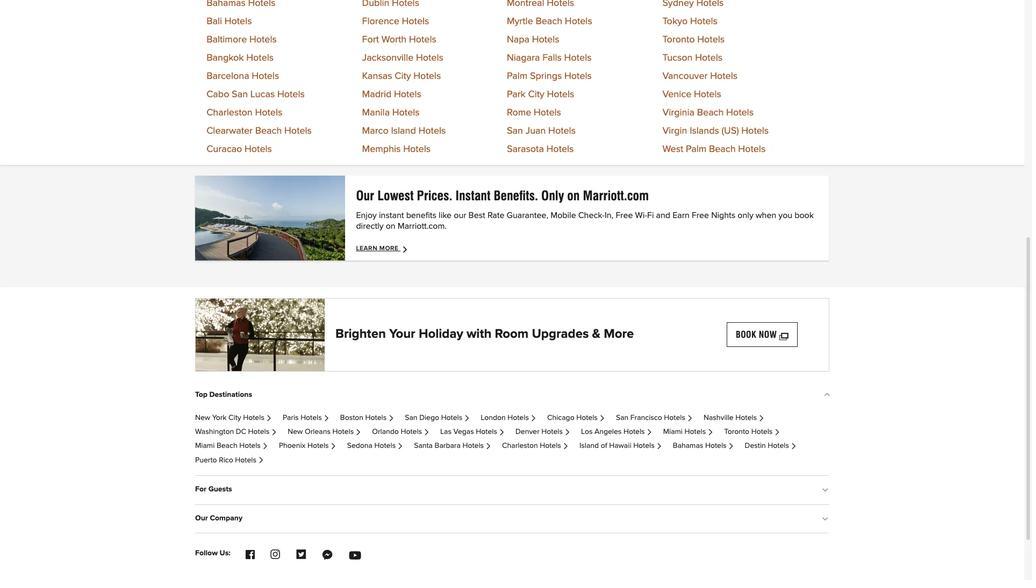 Task type: describe. For each thing, give the bounding box(es) containing it.
tucson
[[663, 53, 693, 63]]

san for san juan hotels
[[507, 126, 523, 136]]

book now
[[736, 330, 777, 340]]

our company link
[[195, 507, 829, 531]]

book direct image
[[195, 176, 345, 261]]

like
[[439, 211, 452, 220]]

for guests link
[[195, 478, 829, 503]]

los angeles hotels link
[[581, 429, 653, 436]]

marriott.com
[[583, 188, 649, 204]]

toronto for top toronto hotels "link"
[[663, 35, 695, 44]]

arrow right image for london hotels
[[531, 416, 537, 421]]

napa hotels link
[[507, 35, 560, 44]]

paris hotels link
[[283, 414, 329, 422]]

orlando
[[372, 429, 399, 436]]

upgrades
[[532, 328, 589, 341]]

new orleans hotels
[[288, 429, 354, 436]]

for
[[195, 486, 207, 494]]

us:
[[220, 550, 231, 558]]

islands
[[690, 126, 720, 136]]

san diego hotels link
[[405, 414, 470, 422]]

our for our lowest prices.  instant benefits.  only on marriott.com
[[356, 188, 374, 204]]

orlando hotels
[[372, 429, 422, 436]]

sedona hotels link
[[347, 443, 403, 450]]

arrow right image for chicago hotels
[[599, 416, 605, 421]]

orleans
[[305, 429, 331, 436]]

memphis
[[362, 144, 401, 154]]

kansas city hotels
[[362, 71, 441, 81]]

arrow right image for paris hotels
[[324, 416, 329, 421]]

brighten your holiday with room upgrades & more
[[336, 328, 634, 341]]

arrow right image for washington dc hotels
[[271, 430, 277, 436]]

new for new york city hotels
[[195, 414, 210, 422]]

1 horizontal spatial more
[[604, 328, 634, 341]]

jacksonville hotels
[[362, 53, 444, 63]]

santa
[[414, 443, 433, 450]]

now
[[759, 330, 777, 340]]

miami for miami beach hotels
[[195, 443, 215, 450]]

baltimore hotels
[[207, 35, 277, 44]]

tokyo hotels
[[663, 16, 718, 26]]

new york city hotels
[[195, 414, 265, 422]]

rico
[[219, 457, 233, 464]]

vegas
[[454, 429, 474, 436]]

marriott.com.
[[398, 222, 447, 230]]

arrow right image for island of hawaii hotels
[[656, 444, 662, 450]]

arrow right image for charleston hotels
[[563, 444, 569, 450]]

1 free from the left
[[616, 211, 633, 220]]

sedona hotels
[[347, 443, 396, 450]]

arrow right image for orlando hotels
[[424, 430, 430, 436]]

chicago
[[547, 414, 575, 422]]

niagara falls hotels
[[507, 53, 592, 63]]

miami for miami hotels
[[663, 429, 683, 436]]

arrow right image for destin hotels
[[791, 444, 797, 450]]

arrow right image for new york city hotels
[[266, 416, 272, 421]]

charleston hotels for bottom 'charleston hotels' link
[[502, 443, 561, 450]]

napa hotels
[[507, 35, 560, 44]]

prices.
[[417, 188, 453, 204]]

arrow right image for bahamas hotels
[[728, 444, 734, 450]]

book now link
[[727, 323, 798, 348]]

arrow right image for learn more
[[402, 245, 411, 254]]

dc
[[236, 429, 246, 436]]

arrow right image for boston hotels
[[388, 416, 394, 421]]

arrow right image for new orleans hotels
[[355, 430, 361, 436]]

learn more link
[[356, 245, 411, 254]]

our for our company
[[195, 515, 208, 523]]

charleston for bottom 'charleston hotels' link
[[502, 443, 538, 450]]

park city hotels link
[[507, 90, 575, 99]]

worth
[[382, 35, 407, 44]]

1 vertical spatial charleston hotels link
[[502, 443, 569, 450]]

on inside enjoy instant benefits like our best rate guarantee, mobile check-in, free wi-fi and earn free nights only when you book directly on marriott.com.
[[386, 222, 396, 230]]

arrow right image for los angeles hotels
[[647, 430, 653, 436]]

curacao hotels
[[207, 144, 272, 154]]

only
[[738, 211, 754, 220]]

park
[[507, 90, 526, 99]]

only
[[542, 188, 564, 204]]

beach for clearwater beach hotels
[[255, 126, 282, 136]]

puerto
[[195, 457, 217, 464]]

bahamas hotels link
[[673, 443, 734, 450]]

charleston hotels for topmost 'charleston hotels' link
[[207, 108, 282, 118]]

for guests
[[195, 486, 232, 494]]

guarantee,
[[507, 211, 549, 220]]

1 horizontal spatial on
[[567, 188, 580, 204]]

venice hotels
[[663, 90, 722, 99]]

with
[[467, 328, 492, 341]]

check-
[[579, 211, 605, 220]]

bali hotels
[[207, 16, 252, 26]]

madrid hotels
[[362, 90, 422, 99]]

denver
[[516, 429, 540, 436]]

beach for virginia beach hotels
[[697, 108, 724, 118]]

falls
[[543, 53, 562, 63]]

florence hotels link
[[362, 16, 429, 26]]

miami beach hotels
[[195, 443, 261, 450]]

bali hotels link
[[207, 16, 252, 26]]

1 vertical spatial island
[[580, 443, 599, 450]]

arrow right image for miami hotels
[[708, 430, 714, 436]]

learn
[[356, 246, 378, 252]]

nashville hotels
[[704, 414, 757, 422]]

top destinations link
[[195, 383, 829, 407]]

francisco
[[631, 414, 662, 422]]

phoenix hotels link
[[279, 443, 336, 450]]

san for san francisco hotels
[[616, 414, 629, 422]]

denver hotels
[[516, 429, 563, 436]]

tucson hotels
[[663, 53, 723, 63]]

myrtle beach hotels
[[507, 16, 592, 26]]

learn more
[[356, 246, 401, 252]]

woman with ice skates sipping hot cocoa looking at lights on ice rink image
[[196, 299, 325, 371]]

arrow down image
[[824, 487, 829, 496]]

puerto rico hotels link
[[195, 457, 264, 464]]

2 vertical spatial city
[[229, 414, 241, 422]]

curacao hotels link
[[207, 144, 272, 154]]

arrow right image for miami beach hotels
[[262, 444, 268, 450]]

las vegas hotels link
[[440, 429, 505, 436]]

london hotels link
[[481, 414, 537, 422]]

washington dc hotels link
[[195, 429, 277, 436]]

boston hotels
[[340, 414, 387, 422]]

san francisco hotels link
[[616, 414, 693, 422]]

arrow right image for phoenix hotels
[[330, 444, 336, 450]]

(us)
[[722, 126, 739, 136]]

napa
[[507, 35, 530, 44]]

miami beach hotels link
[[195, 443, 268, 450]]

arrow right image for puerto rico hotels
[[258, 458, 264, 464]]

clearwater
[[207, 126, 253, 136]]

directly
[[356, 222, 384, 230]]

follow
[[195, 550, 218, 558]]

our
[[454, 211, 466, 220]]

1 vertical spatial toronto hotels link
[[725, 429, 780, 436]]

washington
[[195, 429, 234, 436]]

fort worth hotels
[[362, 35, 437, 44]]

brighten
[[336, 328, 386, 341]]

marco island hotels link
[[362, 126, 446, 136]]

1 horizontal spatial palm
[[686, 144, 707, 154]]

rome hotels link
[[507, 108, 561, 118]]

miami hotels link
[[663, 429, 714, 436]]



Task type: locate. For each thing, give the bounding box(es) containing it.
0 vertical spatial island
[[391, 126, 416, 136]]

manila
[[362, 108, 390, 118]]

arrow right image inside miami beach hotels link
[[262, 444, 268, 450]]

toronto up tucson
[[663, 35, 695, 44]]

san down "rome"
[[507, 126, 523, 136]]

bahamas
[[673, 443, 704, 450]]

beach for myrtle beach hotels
[[536, 16, 563, 26]]

arrow right image left the phoenix
[[262, 444, 268, 450]]

arrow right image left bahamas in the bottom of the page
[[656, 444, 662, 450]]

0 horizontal spatial charleston hotels link
[[207, 108, 282, 118]]

arrow right image up angeles at the right of the page
[[599, 416, 605, 421]]

cabo san lucas hotels link
[[207, 90, 305, 99]]

arrow right image inside san francisco hotels "link"
[[687, 416, 693, 421]]

san down barcelona hotels link
[[232, 90, 248, 99]]

myrtle beach hotels link
[[507, 16, 592, 26]]

guests
[[208, 486, 232, 494]]

0 vertical spatial our
[[356, 188, 374, 204]]

arrow right image down new orleans hotels link
[[330, 444, 336, 450]]

charleston hotels down denver
[[502, 443, 561, 450]]

island of hawaii hotels
[[580, 443, 655, 450]]

west
[[663, 144, 684, 154]]

arrow right image up the sedona
[[355, 430, 361, 436]]

arrow right image inside paris hotels link
[[324, 416, 329, 421]]

our up enjoy
[[356, 188, 374, 204]]

arrow right image down the las vegas hotels link
[[486, 444, 491, 450]]

tokyo
[[663, 16, 688, 26]]

1 vertical spatial toronto hotels
[[725, 429, 773, 436]]

1 vertical spatial toronto
[[725, 429, 750, 436]]

arrow right image up santa
[[424, 430, 430, 436]]

1 horizontal spatial island
[[580, 443, 599, 450]]

bangkok hotels link
[[207, 53, 274, 63]]

0 vertical spatial charleston
[[207, 108, 253, 118]]

0 horizontal spatial charleston
[[207, 108, 253, 118]]

0 horizontal spatial more
[[380, 246, 399, 252]]

1 vertical spatial new
[[288, 429, 303, 436]]

more right learn
[[380, 246, 399, 252]]

new for new orleans hotels
[[288, 429, 303, 436]]

0 vertical spatial more
[[380, 246, 399, 252]]

destinations
[[209, 391, 252, 399]]

enjoy instant benefits like our best rate guarantee, mobile check-in, free wi-fi and earn free nights only when you book directly on marriott.com.
[[356, 211, 814, 230]]

arrow right image inside boston hotels link
[[388, 416, 394, 421]]

arrow right image for denver hotels
[[565, 430, 571, 436]]

palm up park in the top of the page
[[507, 71, 528, 81]]

on right only
[[567, 188, 580, 204]]

arrow right image right learn more
[[402, 245, 411, 254]]

new up the phoenix
[[288, 429, 303, 436]]

island up memphis hotels
[[391, 126, 416, 136]]

manila hotels link
[[362, 108, 420, 118]]

toronto hotels up "tucson hotels" link
[[663, 35, 725, 44]]

boston hotels link
[[340, 414, 394, 422]]

london
[[481, 414, 506, 422]]

1 horizontal spatial new
[[288, 429, 303, 436]]

nights
[[712, 211, 736, 220]]

instant
[[379, 211, 404, 220]]

lucas
[[250, 90, 275, 99]]

arrow right image inside miami hotels link
[[708, 430, 714, 436]]

miami hotels
[[663, 429, 706, 436]]

more right &
[[604, 328, 634, 341]]

arrow right image inside los angeles hotels link
[[647, 430, 653, 436]]

west palm beach hotels link
[[663, 144, 766, 154]]

0 vertical spatial charleston hotels link
[[207, 108, 282, 118]]

arrow down image
[[824, 516, 829, 525]]

chicago hotels
[[547, 414, 598, 422]]

arrow right image left destin
[[728, 444, 734, 450]]

beach up virgin islands (us) hotels "link"
[[697, 108, 724, 118]]

arrow right image down orlando hotels link
[[397, 444, 403, 450]]

manila hotels
[[362, 108, 420, 118]]

2 horizontal spatial city
[[528, 90, 545, 99]]

when
[[756, 211, 777, 220]]

0 vertical spatial on
[[567, 188, 580, 204]]

vancouver
[[663, 71, 708, 81]]

arrow right image inside chicago hotels link
[[599, 416, 605, 421]]

toronto for the bottom toronto hotels "link"
[[725, 429, 750, 436]]

arrow right image right destin hotels
[[791, 444, 797, 450]]

toronto hotels for the bottom toronto hotels "link"
[[725, 429, 773, 436]]

toronto hotels link up destin
[[725, 429, 780, 436]]

arrow right image for santa barbara hotels
[[486, 444, 491, 450]]

toronto hotels up destin
[[725, 429, 773, 436]]

arrow right image inside new orleans hotels link
[[355, 430, 361, 436]]

free right earn
[[692, 211, 709, 220]]

memphis hotels link
[[362, 144, 431, 154]]

1 vertical spatial palm
[[686, 144, 707, 154]]

lowest
[[378, 188, 414, 204]]

1 vertical spatial on
[[386, 222, 396, 230]]

palm springs hotels link
[[507, 71, 592, 81]]

city up washington dc hotels link
[[229, 414, 241, 422]]

more
[[380, 246, 399, 252], [604, 328, 634, 341]]

city down jacksonville hotels
[[395, 71, 411, 81]]

mobile
[[551, 211, 576, 220]]

0 horizontal spatial charleston hotels
[[207, 108, 282, 118]]

santa barbara hotels
[[414, 443, 484, 450]]

0 vertical spatial palm
[[507, 71, 528, 81]]

sarasota hotels link
[[507, 144, 574, 154]]

arrow right image for toronto hotels
[[775, 430, 780, 436]]

arrow right image
[[266, 416, 272, 421], [324, 416, 329, 421], [388, 416, 394, 421], [531, 416, 537, 421], [599, 416, 605, 421], [759, 416, 765, 421], [499, 430, 505, 436], [647, 430, 653, 436], [262, 444, 268, 450], [486, 444, 491, 450], [728, 444, 734, 450], [791, 444, 797, 450]]

arrow right image inside orlando hotels link
[[424, 430, 430, 436]]

york
[[212, 414, 227, 422]]

toronto down nashville hotels link at the bottom of the page
[[725, 429, 750, 436]]

miami up bahamas in the bottom of the page
[[663, 429, 683, 436]]

baltimore
[[207, 35, 247, 44]]

virgin islands (us) hotels link
[[663, 126, 769, 136]]

new left york at the bottom left of page
[[195, 414, 210, 422]]

charleston
[[207, 108, 253, 118], [502, 443, 538, 450]]

city up rome hotels link on the top of the page
[[528, 90, 545, 99]]

beach up napa hotels link
[[536, 16, 563, 26]]

toronto
[[663, 35, 695, 44], [725, 429, 750, 436]]

arrow right image up las vegas hotels
[[464, 416, 470, 421]]

arrow right image up miami hotels link
[[687, 416, 693, 421]]

san diego hotels
[[405, 414, 463, 422]]

our left company
[[195, 515, 208, 523]]

beach down virgin islands (us) hotels "link"
[[709, 144, 736, 154]]

city for park
[[528, 90, 545, 99]]

los
[[581, 429, 593, 436]]

toronto hotels link up "tucson hotels" link
[[663, 35, 725, 44]]

0 vertical spatial toronto hotels link
[[663, 35, 725, 44]]

clearwater beach hotels link
[[207, 126, 312, 136]]

san up los angeles hotels link
[[616, 414, 629, 422]]

paris hotels
[[283, 414, 322, 422]]

city
[[395, 71, 411, 81], [528, 90, 545, 99], [229, 414, 241, 422]]

arrow right image down the san francisco hotels
[[647, 430, 653, 436]]

enjoy
[[356, 211, 377, 220]]

beach for miami beach hotels
[[217, 443, 237, 450]]

angeles
[[595, 429, 622, 436]]

san juan hotels link
[[507, 126, 576, 136]]

1 vertical spatial charleston
[[502, 443, 538, 450]]

0 horizontal spatial palm
[[507, 71, 528, 81]]

arrow right image inside island of hawaii hotels link
[[656, 444, 662, 450]]

las
[[440, 429, 452, 436]]

arrow right image inside san diego hotels link
[[464, 416, 470, 421]]

arrow right image inside sedona hotels link
[[397, 444, 403, 450]]

beach up curacao hotels
[[255, 126, 282, 136]]

top destinations
[[195, 391, 252, 399]]

our inside "link"
[[195, 515, 208, 523]]

arrow right image inside new york city hotels link
[[266, 416, 272, 421]]

island down los
[[580, 443, 599, 450]]

arrow right image inside denver hotels link
[[565, 430, 571, 436]]

virginia
[[663, 108, 695, 118]]

arrow right image up new orleans hotels link
[[324, 416, 329, 421]]

fort
[[362, 35, 379, 44]]

arrow right image for sedona hotels
[[397, 444, 403, 450]]

arrow right image for san diego hotels
[[464, 416, 470, 421]]

curacao
[[207, 144, 242, 154]]

1 horizontal spatial our
[[356, 188, 374, 204]]

arrow right image down london hotels
[[499, 430, 505, 436]]

clearwater beach hotels
[[207, 126, 312, 136]]

2 free from the left
[[692, 211, 709, 220]]

0 horizontal spatial our
[[195, 515, 208, 523]]

arrow right image up orlando
[[388, 416, 394, 421]]

arrow right image up destin hotels link
[[775, 430, 780, 436]]

&
[[592, 328, 601, 341]]

0 vertical spatial city
[[395, 71, 411, 81]]

benefits.
[[494, 188, 538, 204]]

1 vertical spatial charleston hotels
[[502, 443, 561, 450]]

1 vertical spatial more
[[604, 328, 634, 341]]

boston
[[340, 414, 364, 422]]

san for san diego hotels
[[405, 414, 418, 422]]

arrow right image inside destin hotels link
[[791, 444, 797, 450]]

0 vertical spatial toronto hotels
[[663, 35, 725, 44]]

charleston up clearwater
[[207, 108, 253, 118]]

tokyo hotels link
[[663, 16, 718, 26]]

arrow right image for san francisco hotels
[[687, 416, 693, 421]]

fort worth hotels link
[[362, 35, 437, 44]]

1 horizontal spatial charleston hotels
[[502, 443, 561, 450]]

arrow right image down denver hotels link
[[563, 444, 569, 450]]

1 vertical spatial city
[[528, 90, 545, 99]]

arrow up image
[[824, 392, 829, 401]]

charleston hotels link down denver hotels
[[502, 443, 569, 450]]

holiday
[[419, 328, 463, 341]]

0 vertical spatial charleston hotels
[[207, 108, 282, 118]]

toronto hotels link
[[663, 35, 725, 44], [725, 429, 780, 436]]

0 horizontal spatial miami
[[195, 443, 215, 450]]

arrow right image left paris
[[266, 416, 272, 421]]

niagara
[[507, 53, 540, 63]]

arrow right image down chicago hotels
[[565, 430, 571, 436]]

hawaii
[[609, 443, 632, 450]]

palm down the islands at the top right of the page
[[686, 144, 707, 154]]

santa barbara hotels link
[[414, 443, 491, 450]]

arrow right image inside puerto rico hotels 'link'
[[258, 458, 264, 464]]

park city hotels
[[507, 90, 575, 99]]

more inside learn more link
[[380, 246, 399, 252]]

arrow right image inside the las vegas hotels link
[[499, 430, 505, 436]]

0 vertical spatial new
[[195, 414, 210, 422]]

new orleans hotels link
[[288, 429, 361, 436]]

0 vertical spatial miami
[[663, 429, 683, 436]]

cabo san lucas hotels
[[207, 90, 305, 99]]

palm springs hotels
[[507, 71, 592, 81]]

0 horizontal spatial city
[[229, 414, 241, 422]]

arrow right image right dc
[[271, 430, 277, 436]]

phoenix hotels
[[279, 443, 329, 450]]

arrow right image up bahamas hotels link
[[708, 430, 714, 436]]

beach up rico
[[217, 443, 237, 450]]

charleston hotels link down cabo san lucas hotels
[[207, 108, 282, 118]]

arrow right image inside phoenix hotels link
[[330, 444, 336, 450]]

opens in a new browser window. image
[[780, 330, 789, 340]]

1 vertical spatial miami
[[195, 443, 215, 450]]

barbara
[[435, 443, 461, 450]]

0 horizontal spatial on
[[386, 222, 396, 230]]

arrow right image for nashville hotels
[[759, 416, 765, 421]]

0 horizontal spatial free
[[616, 211, 633, 220]]

arrow right image inside london hotels link
[[531, 416, 537, 421]]

1 horizontal spatial toronto
[[725, 429, 750, 436]]

1 horizontal spatial charleston
[[502, 443, 538, 450]]

bangkok hotels
[[207, 53, 274, 63]]

san up orlando hotels link
[[405, 414, 418, 422]]

bali
[[207, 16, 222, 26]]

charleston for topmost 'charleston hotels' link
[[207, 108, 253, 118]]

best
[[469, 211, 485, 220]]

book
[[736, 330, 757, 340]]

arrow right image inside bahamas hotels link
[[728, 444, 734, 450]]

0 vertical spatial toronto
[[663, 35, 695, 44]]

free
[[616, 211, 633, 220], [692, 211, 709, 220]]

arrow right image up denver hotels
[[531, 416, 537, 421]]

arrow right image inside washington dc hotels link
[[271, 430, 277, 436]]

your
[[389, 328, 416, 341]]

0 horizontal spatial island
[[391, 126, 416, 136]]

venice
[[663, 90, 692, 99]]

arrow right image down miami beach hotels link
[[258, 458, 264, 464]]

0 horizontal spatial new
[[195, 414, 210, 422]]

arrow right image up destin hotels
[[759, 416, 765, 421]]

city for kansas
[[395, 71, 411, 81]]

charleston hotels down cabo san lucas hotels
[[207, 108, 282, 118]]

1 horizontal spatial miami
[[663, 429, 683, 436]]

1 horizontal spatial city
[[395, 71, 411, 81]]

arrow right image for las vegas hotels
[[499, 430, 505, 436]]

toronto hotels for top toronto hotels "link"
[[663, 35, 725, 44]]

arrow right image
[[402, 245, 411, 254], [464, 416, 470, 421], [687, 416, 693, 421], [271, 430, 277, 436], [355, 430, 361, 436], [424, 430, 430, 436], [565, 430, 571, 436], [708, 430, 714, 436], [775, 430, 780, 436], [330, 444, 336, 450], [397, 444, 403, 450], [563, 444, 569, 450], [656, 444, 662, 450], [258, 458, 264, 464]]

charleston down denver
[[502, 443, 538, 450]]

0 horizontal spatial toronto
[[663, 35, 695, 44]]

orlando hotels link
[[372, 429, 430, 436]]

arrow right image inside nashville hotels link
[[759, 416, 765, 421]]

follow us:
[[195, 550, 231, 558]]

1 vertical spatial our
[[195, 515, 208, 523]]

virginia beach hotels
[[663, 108, 754, 118]]

miami up puerto
[[195, 443, 215, 450]]

1 horizontal spatial charleston hotels link
[[502, 443, 569, 450]]

springs
[[530, 71, 562, 81]]

free right in,
[[616, 211, 633, 220]]

1 horizontal spatial free
[[692, 211, 709, 220]]

arrow right image inside santa barbara hotels link
[[486, 444, 491, 450]]

on down instant
[[386, 222, 396, 230]]



Task type: vqa. For each thing, say whether or not it's contained in the screenshot.
"Certified meeting planner (1986)"
no



